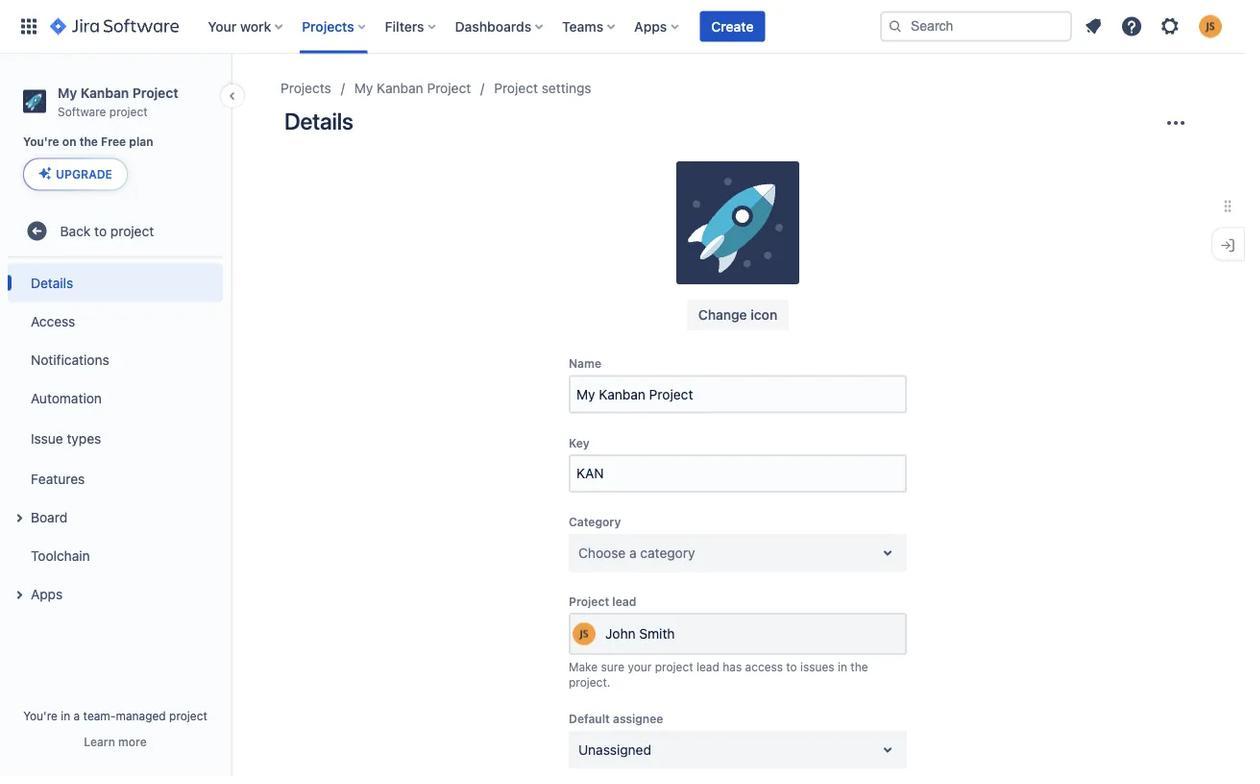 Task type: locate. For each thing, give the bounding box(es) containing it.
choose
[[578, 545, 626, 561]]

1 horizontal spatial lead
[[697, 660, 720, 674]]

project right your
[[655, 660, 693, 674]]

group
[[8, 258, 223, 619]]

to
[[94, 223, 107, 239], [786, 660, 797, 674]]

kanban down filters
[[377, 80, 423, 96]]

Name field
[[571, 377, 905, 412]]

my right projects link
[[354, 80, 373, 96]]

my
[[354, 80, 373, 96], [58, 85, 77, 100]]

the right the issues
[[851, 660, 868, 674]]

you're
[[23, 135, 59, 149], [23, 709, 58, 723]]

0 horizontal spatial lead
[[612, 595, 636, 608]]

1 horizontal spatial in
[[838, 660, 847, 674]]

you're for you're in a team-managed project
[[23, 709, 58, 723]]

apps right teams popup button
[[634, 18, 667, 34]]

1 vertical spatial in
[[61, 709, 70, 723]]

2 you're from the top
[[23, 709, 58, 723]]

0 vertical spatial to
[[94, 223, 107, 239]]

project inside my kanban project software project
[[109, 105, 148, 118]]

the
[[79, 135, 98, 149], [851, 660, 868, 674]]

automation link
[[8, 379, 223, 417]]

apps inside apps button
[[31, 586, 63, 602]]

kanban up 'software'
[[80, 85, 129, 100]]

kanban inside my kanban project software project
[[80, 85, 129, 100]]

jira software image
[[50, 15, 179, 38], [50, 15, 179, 38]]

you're on the free plan
[[23, 135, 153, 149]]

1 vertical spatial lead
[[697, 660, 720, 674]]

plan
[[129, 135, 153, 149]]

a right choose
[[629, 545, 637, 561]]

key
[[569, 436, 590, 450]]

open image
[[876, 541, 899, 564]]

1 horizontal spatial apps
[[634, 18, 667, 34]]

projects up projects link
[[302, 18, 354, 34]]

project right managed at the left of the page
[[169, 709, 207, 723]]

project inside make sure your project lead has access to issues in the project.
[[655, 660, 693, 674]]

0 horizontal spatial my
[[58, 85, 77, 100]]

my inside my kanban project software project
[[58, 85, 77, 100]]

managed
[[116, 709, 166, 723]]

filters button
[[379, 11, 444, 42]]

settings image
[[1159, 15, 1182, 38]]

my for my kanban project software project
[[58, 85, 77, 100]]

work
[[240, 18, 271, 34]]

1 horizontal spatial kanban
[[377, 80, 423, 96]]

project
[[109, 105, 148, 118], [110, 223, 154, 239], [655, 660, 693, 674], [169, 709, 207, 723]]

1 horizontal spatial my
[[354, 80, 373, 96]]

the inside make sure your project lead has access to issues in the project.
[[851, 660, 868, 674]]

change
[[698, 307, 747, 323]]

more
[[118, 735, 147, 749]]

your work
[[208, 18, 271, 34]]

Default assignee text field
[[578, 740, 582, 760]]

my kanban project
[[354, 80, 471, 96]]

1 vertical spatial you're
[[23, 709, 58, 723]]

project up plan on the left
[[132, 85, 178, 100]]

0 vertical spatial the
[[79, 135, 98, 149]]

features link
[[8, 460, 223, 498]]

teams
[[562, 18, 604, 34]]

0 vertical spatial projects
[[302, 18, 354, 34]]

you're left the on
[[23, 135, 59, 149]]

create button
[[700, 11, 765, 42]]

to right back
[[94, 223, 107, 239]]

the right the on
[[79, 135, 98, 149]]

on
[[62, 135, 76, 149]]

appswitcher icon image
[[17, 15, 40, 38]]

in right the issues
[[838, 660, 847, 674]]

project.
[[569, 675, 611, 689]]

1 vertical spatial to
[[786, 660, 797, 674]]

0 horizontal spatial details
[[31, 275, 73, 291]]

projects
[[302, 18, 354, 34], [281, 80, 331, 96]]

access
[[745, 660, 783, 674]]

0 vertical spatial a
[[629, 545, 637, 561]]

1 vertical spatial a
[[74, 709, 80, 723]]

0 vertical spatial apps
[[634, 18, 667, 34]]

lead left has
[[697, 660, 720, 674]]

a left team-
[[74, 709, 80, 723]]

primary element
[[12, 0, 880, 53]]

0 horizontal spatial in
[[61, 709, 70, 723]]

category
[[640, 545, 695, 561]]

1 horizontal spatial the
[[851, 660, 868, 674]]

0 horizontal spatial kanban
[[80, 85, 129, 100]]

0 horizontal spatial apps
[[31, 586, 63, 602]]

kanban for my kanban project
[[377, 80, 423, 96]]

lead up john
[[612, 595, 636, 608]]

project up plan on the left
[[109, 105, 148, 118]]

kanban
[[377, 80, 423, 96], [80, 85, 129, 100]]

a
[[629, 545, 637, 561], [74, 709, 80, 723]]

project up the john smith icon
[[569, 595, 609, 608]]

in left team-
[[61, 709, 70, 723]]

project
[[427, 80, 471, 96], [494, 80, 538, 96], [132, 85, 178, 100], [569, 595, 609, 608]]

project settings link
[[494, 77, 591, 100]]

lead
[[612, 595, 636, 608], [697, 660, 720, 674]]

issue types
[[31, 430, 101, 446]]

projects for projects 'popup button'
[[302, 18, 354, 34]]

choose a category
[[578, 545, 695, 561]]

0 vertical spatial details
[[284, 108, 353, 135]]

toolchain link
[[8, 537, 223, 575]]

details
[[284, 108, 353, 135], [31, 275, 73, 291]]

kanban for my kanban project software project
[[80, 85, 129, 100]]

project up "details" link
[[110, 223, 154, 239]]

back
[[60, 223, 91, 239]]

open image
[[876, 738, 899, 761]]

project inside my kanban project software project
[[132, 85, 178, 100]]

0 vertical spatial in
[[838, 660, 847, 674]]

apps inside apps popup button
[[634, 18, 667, 34]]

apps down toolchain
[[31, 586, 63, 602]]

upgrade button
[[24, 159, 127, 190]]

1 vertical spatial apps
[[31, 586, 63, 602]]

your
[[208, 18, 237, 34]]

projects down projects 'popup button'
[[281, 80, 331, 96]]

sure
[[601, 660, 625, 674]]

dashboards
[[455, 18, 532, 34]]

1 you're from the top
[[23, 135, 59, 149]]

details up "access"
[[31, 275, 73, 291]]

apps
[[634, 18, 667, 34], [31, 586, 63, 602]]

details link
[[8, 264, 223, 302]]

details down projects link
[[284, 108, 353, 135]]

1 horizontal spatial to
[[786, 660, 797, 674]]

you're left team-
[[23, 709, 58, 723]]

board
[[31, 509, 67, 525]]

has
[[723, 660, 742, 674]]

my up 'software'
[[58, 85, 77, 100]]

in
[[838, 660, 847, 674], [61, 709, 70, 723]]

projects for projects link
[[281, 80, 331, 96]]

projects inside 'popup button'
[[302, 18, 354, 34]]

to left the issues
[[786, 660, 797, 674]]

0 horizontal spatial a
[[74, 709, 80, 723]]

1 vertical spatial projects
[[281, 80, 331, 96]]

1 vertical spatial the
[[851, 660, 868, 674]]

my kanban project link
[[354, 77, 471, 100]]

1 horizontal spatial a
[[629, 545, 637, 561]]

banner
[[0, 0, 1245, 54]]

issue types link
[[8, 417, 223, 460]]

0 vertical spatial you're
[[23, 135, 59, 149]]



Task type: vqa. For each thing, say whether or not it's contained in the screenshot.
the Notifications icon
yes



Task type: describe. For each thing, give the bounding box(es) containing it.
expand image
[[8, 507, 31, 530]]

to inside make sure your project lead has access to issues in the project.
[[786, 660, 797, 674]]

default assignee
[[569, 712, 663, 726]]

project down the primary "element" at the top of page
[[427, 80, 471, 96]]

apps button
[[8, 575, 223, 613]]

toolchain
[[31, 548, 90, 564]]

access link
[[8, 302, 223, 340]]

project left settings
[[494, 80, 538, 96]]

learn more button
[[84, 734, 147, 750]]

Search field
[[880, 11, 1072, 42]]

upgrade
[[56, 168, 112, 181]]

projects link
[[281, 77, 331, 100]]

board button
[[8, 498, 223, 537]]

john
[[605, 626, 636, 642]]

0 horizontal spatial to
[[94, 223, 107, 239]]

your work button
[[202, 11, 290, 42]]

apps button
[[629, 11, 686, 42]]

projects button
[[296, 11, 373, 42]]

notifications
[[31, 352, 109, 367]]

dashboards button
[[449, 11, 551, 42]]

you're for you're on the free plan
[[23, 135, 59, 149]]

john smith
[[605, 626, 675, 642]]

access
[[31, 313, 75, 329]]

0 horizontal spatial the
[[79, 135, 98, 149]]

notifications link
[[8, 340, 223, 379]]

automation
[[31, 390, 102, 406]]

expand image
[[8, 584, 31, 607]]

your
[[628, 660, 652, 674]]

Key field
[[571, 456, 905, 491]]

1 vertical spatial details
[[31, 275, 73, 291]]

change icon
[[698, 307, 778, 323]]

types
[[67, 430, 101, 446]]

notifications image
[[1082, 15, 1105, 38]]

learn more
[[84, 735, 147, 749]]

change icon button
[[687, 300, 789, 331]]

my kanban project software project
[[58, 85, 178, 118]]

unassigned
[[578, 742, 651, 758]]

you're in a team-managed project
[[23, 709, 207, 723]]

Category text field
[[578, 543, 582, 563]]

my for my kanban project
[[354, 80, 373, 96]]

filters
[[385, 18, 424, 34]]

project settings
[[494, 80, 591, 96]]

teams button
[[557, 11, 623, 42]]

search image
[[888, 19, 903, 34]]

group containing details
[[8, 258, 223, 619]]

help image
[[1120, 15, 1143, 38]]

learn
[[84, 735, 115, 749]]

icon
[[751, 307, 778, 323]]

free
[[101, 135, 126, 149]]

create
[[711, 18, 754, 34]]

banner containing your work
[[0, 0, 1245, 54]]

issue
[[31, 430, 63, 446]]

0 vertical spatial lead
[[612, 595, 636, 608]]

category
[[569, 515, 621, 529]]

default
[[569, 712, 610, 726]]

assignee
[[613, 712, 663, 726]]

back to project link
[[8, 212, 223, 250]]

issues
[[800, 660, 835, 674]]

1 horizontal spatial details
[[284, 108, 353, 135]]

back to project
[[60, 223, 154, 239]]

lead inside make sure your project lead has access to issues in the project.
[[697, 660, 720, 674]]

smith
[[639, 626, 675, 642]]

make sure your project lead has access to issues in the project.
[[569, 660, 868, 689]]

john smith image
[[573, 623, 596, 646]]

features
[[31, 471, 85, 487]]

settings
[[542, 80, 591, 96]]

project avatar image
[[676, 161, 799, 284]]

name
[[569, 357, 602, 370]]

software
[[58, 105, 106, 118]]

team-
[[83, 709, 116, 723]]

your profile and settings image
[[1199, 15, 1222, 38]]

more image
[[1165, 111, 1188, 135]]

project lead
[[569, 595, 636, 608]]

make
[[569, 660, 598, 674]]

in inside make sure your project lead has access to issues in the project.
[[838, 660, 847, 674]]



